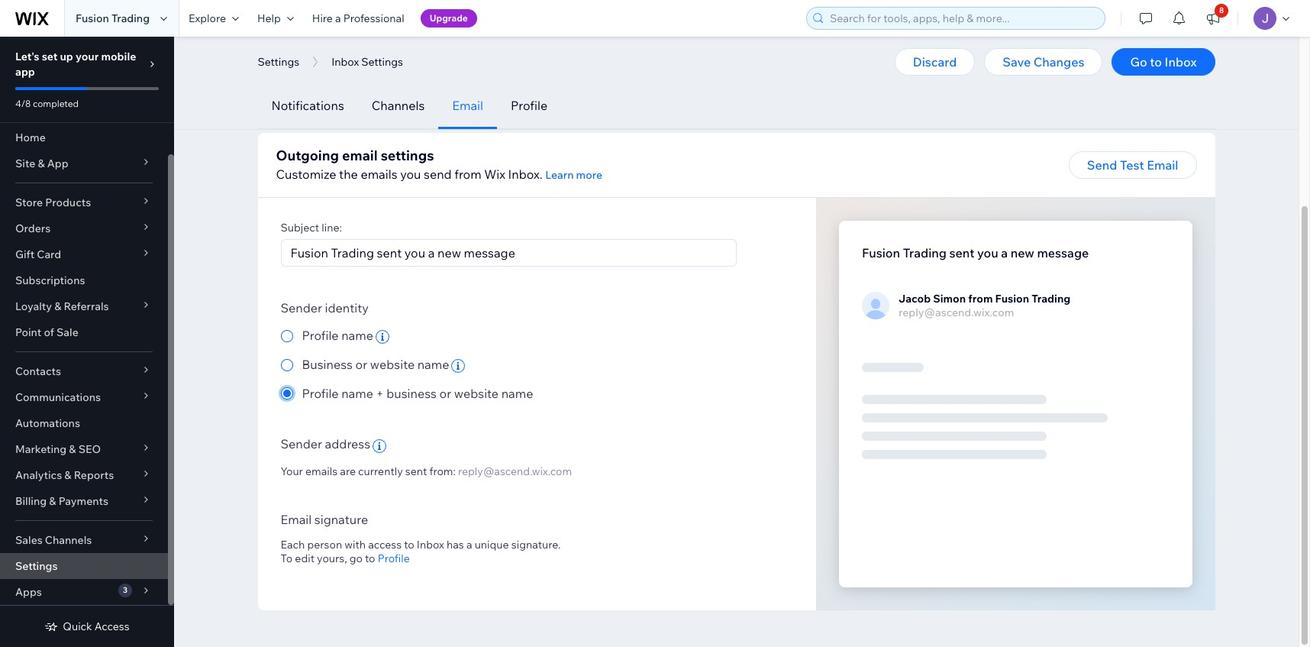 Task type: locate. For each thing, give the bounding box(es) containing it.
address.
[[833, 31, 883, 47]]

1 vertical spatial you
[[400, 167, 421, 182]]

trading up "mobile" in the top left of the page
[[111, 11, 150, 25]]

store
[[15, 196, 43, 209]]

inbox inside go to inbox button
[[1165, 54, 1197, 70]]

2 horizontal spatial from
[[969, 292, 993, 306]]

+
[[376, 386, 384, 401]]

emails inside outgoing email settings customize the emails you send from wix inbox. learn more
[[361, 167, 398, 182]]

profile
[[511, 98, 548, 113], [302, 328, 339, 343], [302, 386, 339, 401], [378, 551, 410, 565]]

0 vertical spatial emails
[[539, 31, 576, 47]]

0 horizontal spatial gmail
[[330, 66, 359, 80]]

0 vertical spatial reply@ascend.wix.com
[[899, 306, 1015, 319]]

0 horizontal spatial channels
[[45, 533, 92, 547]]

0 horizontal spatial email
[[281, 511, 312, 527]]

billing
[[15, 494, 47, 508]]

from inside outgoing email settings customize the emails you send from wix inbox. learn more
[[455, 167, 482, 182]]

quick access
[[63, 620, 130, 633]]

trading inside the jacob simon from fusion trading reply@ascend.wix.com
[[1032, 292, 1071, 306]]

2 vertical spatial emails
[[306, 464, 338, 478]]

set
[[42, 50, 58, 63]]

reply@ascend.wix.com right from:
[[458, 464, 572, 478]]

1 vertical spatial trading
[[903, 245, 947, 260]]

outgoing
[[276, 147, 339, 164]]

0 horizontal spatial a
[[335, 11, 341, 25]]

1 vertical spatial sent
[[406, 464, 427, 478]]

use
[[308, 66, 328, 80]]

1 horizontal spatial a
[[467, 537, 472, 551]]

1 horizontal spatial sent
[[950, 245, 975, 260]]

1 horizontal spatial send
[[603, 31, 631, 47]]

inbox inside inbox settings button
[[332, 55, 359, 69]]

0 vertical spatial sender
[[281, 300, 322, 315]]

2 horizontal spatial email
[[1148, 157, 1179, 173]]

inbox left has
[[417, 537, 444, 551]]

1 vertical spatial from
[[455, 167, 482, 182]]

1 vertical spatial or
[[440, 386, 452, 401]]

each
[[281, 537, 305, 551]]

save
[[1003, 54, 1031, 70]]

& right loyalty
[[54, 299, 61, 313]]

0 vertical spatial from
[[634, 31, 661, 47]]

your left "own" at the top of the page
[[778, 31, 804, 47]]

inbox settings button
[[324, 50, 411, 73]]

1 horizontal spatial fusion
[[862, 245, 901, 260]]

1 vertical spatial the
[[339, 167, 358, 182]]

use gmail address button
[[281, 62, 417, 85]]

name
[[342, 328, 374, 343], [418, 357, 450, 372], [342, 386, 374, 401], [502, 386, 534, 401]]

email up outgoing email settings customize the emails you send from wix inbox. learn more
[[452, 98, 484, 113]]

your right "up"
[[76, 50, 99, 63]]

completed
[[33, 98, 79, 109]]

8 button
[[1197, 0, 1231, 37]]

1 horizontal spatial email
[[452, 98, 484, 113]]

1 vertical spatial gmail
[[330, 66, 359, 80]]

inbox right go
[[1165, 54, 1197, 70]]

fusion up "jacob"
[[862, 245, 901, 260]]

hire a professional
[[312, 11, 405, 25]]

a inside 'each person with access to inbox has a unique signature. to edit yours, go to'
[[467, 537, 472, 551]]

channels down 'address'
[[372, 98, 425, 113]]

1 vertical spatial email
[[1148, 157, 1179, 173]]

email right the 'test'
[[1148, 157, 1179, 173]]

wix left inbox.
[[485, 167, 506, 182]]

1 vertical spatial send
[[424, 167, 452, 182]]

sent up simon
[[950, 245, 975, 260]]

0 horizontal spatial address
[[325, 436, 371, 452]]

sender left identity
[[281, 300, 322, 315]]

a left new at the top right of the page
[[1002, 245, 1008, 260]]

products
[[45, 196, 91, 209]]

option group containing profile name
[[281, 326, 737, 403]]

jacob simon from fusion trading reply@ascend.wix.com
[[899, 292, 1071, 319]]

& for billing
[[49, 494, 56, 508]]

address down professional
[[375, 31, 421, 47]]

the
[[517, 31, 536, 47], [339, 167, 358, 182]]

orders
[[15, 222, 51, 235]]

with
[[345, 537, 366, 551]]

the down the email
[[339, 167, 358, 182]]

customize
[[276, 167, 337, 182]]

0 horizontal spatial fusion
[[76, 11, 109, 25]]

up
[[60, 50, 73, 63]]

business
[[387, 386, 437, 401]]

2 horizontal spatial a
[[1002, 245, 1008, 260]]

0 horizontal spatial website
[[370, 357, 415, 372]]

inbox down sender
[[332, 55, 359, 69]]

jacob
[[899, 292, 931, 306]]

point of sale
[[15, 325, 79, 339]]

settings inside sidebar element
[[15, 559, 58, 573]]

2 vertical spatial from
[[969, 292, 993, 306]]

channels
[[372, 98, 425, 113], [45, 533, 92, 547]]

go
[[350, 551, 363, 565]]

inbox
[[688, 31, 720, 47], [1165, 54, 1197, 70], [332, 55, 359, 69], [417, 537, 444, 551]]

& right site
[[38, 157, 45, 170]]

Search for tools, apps, help & more... field
[[826, 8, 1101, 29]]

0 vertical spatial wix
[[664, 31, 685, 47]]

trading
[[111, 11, 150, 25], [903, 245, 947, 260], [1032, 292, 1071, 306]]

learn more link
[[546, 168, 603, 182]]

0 horizontal spatial settings
[[15, 559, 58, 573]]

sent left from:
[[406, 464, 427, 478]]

upgrade button
[[421, 9, 477, 28]]

1 vertical spatial emails
[[361, 167, 398, 182]]

1 horizontal spatial reply@ascend.wix.com
[[899, 306, 1015, 319]]

fusion for fusion trading sent you a new message
[[862, 245, 901, 260]]

help button
[[248, 0, 303, 37]]

1 horizontal spatial emails
[[361, 167, 398, 182]]

0 horizontal spatial sent
[[406, 464, 427, 478]]

0 horizontal spatial you
[[400, 167, 421, 182]]

1 horizontal spatial trading
[[903, 245, 947, 260]]

signature
[[315, 511, 368, 527]]

discard
[[913, 54, 957, 70]]

0 horizontal spatial from
[[455, 167, 482, 182]]

wix inside outgoing email settings customize the emails you send from wix inbox. learn more
[[485, 167, 506, 182]]

1 vertical spatial sender
[[281, 436, 322, 452]]

sender up 'your'
[[281, 436, 322, 452]]

website up +
[[370, 357, 415, 372]]

or right "business"
[[440, 386, 452, 401]]

1 vertical spatial a
[[1002, 245, 1008, 260]]

settings
[[381, 147, 434, 164]]

analytics
[[15, 468, 62, 482]]

professional
[[344, 11, 405, 25]]

fusion down new at the top right of the page
[[996, 292, 1030, 306]]

gmail right use
[[330, 66, 359, 80]]

2 horizontal spatial fusion
[[996, 292, 1030, 306]]

payments
[[59, 494, 108, 508]]

settings
[[258, 55, 300, 69], [362, 55, 403, 69], [15, 559, 58, 573]]

1 horizontal spatial settings
[[258, 55, 300, 69]]

1 vertical spatial fusion
[[862, 245, 901, 260]]

2 sender from the top
[[281, 436, 322, 452]]

emails left are
[[306, 464, 338, 478]]

trading for fusion trading sent you a new message
[[903, 245, 947, 260]]

show
[[745, 31, 775, 47]]

fusion for fusion trading
[[76, 11, 109, 25]]

0 horizontal spatial emails
[[306, 464, 338, 478]]

0 vertical spatial gmail
[[438, 31, 472, 47]]

1 vertical spatial address
[[325, 436, 371, 452]]

0 horizontal spatial the
[[339, 167, 358, 182]]

0 vertical spatial channels
[[372, 98, 425, 113]]

let's set up your mobile app
[[15, 50, 136, 79]]

0 horizontal spatial wix
[[485, 167, 506, 182]]

wix left the will
[[664, 31, 685, 47]]

business
[[302, 357, 353, 372]]

1 horizontal spatial the
[[517, 31, 536, 47]]

1 horizontal spatial from
[[634, 31, 661, 47]]

0 horizontal spatial your
[[76, 50, 99, 63]]

your
[[281, 464, 303, 478]]

your inside let's set up your mobile app
[[76, 50, 99, 63]]

& left the seo
[[69, 442, 76, 456]]

has
[[447, 537, 464, 551]]

1 vertical spatial website
[[454, 386, 499, 401]]

email for email
[[452, 98, 484, 113]]

1 horizontal spatial wix
[[664, 31, 685, 47]]

home link
[[0, 125, 168, 150]]

trading for fusion trading
[[111, 11, 150, 25]]

0 horizontal spatial send
[[424, 167, 452, 182]]

sent
[[950, 245, 975, 260], [406, 464, 427, 478]]

are
[[340, 464, 356, 478]]

1 vertical spatial channels
[[45, 533, 92, 547]]

inbox left the will
[[688, 31, 720, 47]]

2 vertical spatial email
[[281, 511, 312, 527]]

address up are
[[325, 436, 371, 452]]

referrals
[[64, 299, 109, 313]]

email up each
[[281, 511, 312, 527]]

edit
[[295, 551, 315, 565]]

channels inside popup button
[[45, 533, 92, 547]]

access
[[95, 620, 130, 633]]

& for marketing
[[69, 442, 76, 456]]

reply@ascend.wix.com down 'fusion trading sent you a new message'
[[899, 306, 1015, 319]]

& right billing
[[49, 494, 56, 508]]

1 horizontal spatial address
[[375, 31, 421, 47]]

1 sender from the top
[[281, 300, 322, 315]]

to
[[423, 31, 435, 47], [1151, 54, 1163, 70], [404, 537, 415, 551], [365, 551, 375, 565]]

trading down message
[[1032, 292, 1071, 306]]

0 vertical spatial website
[[370, 357, 415, 372]]

1 vertical spatial reply@ascend.wix.com
[[458, 464, 572, 478]]

0 vertical spatial the
[[517, 31, 536, 47]]

0 horizontal spatial or
[[356, 357, 368, 372]]

1 horizontal spatial your
[[303, 31, 329, 47]]

channels up settings link in the left of the page
[[45, 533, 92, 547]]

of
[[44, 325, 54, 339]]

2 vertical spatial you
[[978, 245, 999, 260]]

2 vertical spatial trading
[[1032, 292, 1071, 306]]

0 vertical spatial email
[[452, 98, 484, 113]]

store products
[[15, 196, 91, 209]]

signature.
[[512, 537, 561, 551]]

0 vertical spatial sent
[[950, 245, 975, 260]]

profile name
[[302, 328, 374, 343]]

site & app
[[15, 157, 68, 170]]

access
[[368, 537, 402, 551]]

settings button
[[250, 50, 307, 73]]

wix
[[664, 31, 685, 47], [485, 167, 506, 182]]

0 vertical spatial trading
[[111, 11, 150, 25]]

emails right that
[[539, 31, 576, 47]]

will
[[723, 31, 742, 47]]

0 vertical spatial fusion
[[76, 11, 109, 25]]

emails down the email
[[361, 167, 398, 182]]

& left reports
[[64, 468, 71, 482]]

1 vertical spatial wix
[[485, 167, 506, 182]]

gift
[[15, 248, 34, 261]]

email for email signature
[[281, 511, 312, 527]]

email
[[342, 147, 378, 164]]

profile name + business or website name
[[302, 386, 534, 401]]

0 horizontal spatial trading
[[111, 11, 150, 25]]

the right that
[[517, 31, 536, 47]]

& for analytics
[[64, 468, 71, 482]]

more
[[576, 168, 603, 182]]

&
[[38, 157, 45, 170], [54, 299, 61, 313], [69, 442, 76, 456], [64, 468, 71, 482], [49, 494, 56, 508]]

go
[[1131, 54, 1148, 70]]

a right the hire
[[335, 11, 341, 25]]

2 vertical spatial fusion
[[996, 292, 1030, 306]]

set your sender address to gmail so that the emails you send from wix inbox will show your own address.
[[281, 31, 883, 47]]

or right the business
[[356, 357, 368, 372]]

option group
[[281, 326, 737, 403]]

2 horizontal spatial trading
[[1032, 292, 1071, 306]]

from inside the jacob simon from fusion trading reply@ascend.wix.com
[[969, 292, 993, 306]]

your down the hire
[[303, 31, 329, 47]]

fusion up "mobile" in the top left of the page
[[76, 11, 109, 25]]

website right "business"
[[454, 386, 499, 401]]

& for loyalty
[[54, 299, 61, 313]]

send
[[1088, 157, 1118, 173]]

2 horizontal spatial you
[[978, 245, 999, 260]]

2 vertical spatial a
[[467, 537, 472, 551]]

contacts
[[15, 364, 61, 378]]

gmail down upgrade button on the left top of the page
[[438, 31, 472, 47]]

0 vertical spatial a
[[335, 11, 341, 25]]

& inside popup button
[[49, 494, 56, 508]]

analytics & reports
[[15, 468, 114, 482]]

a right has
[[467, 537, 472, 551]]

gmail inside button
[[330, 66, 359, 80]]

send
[[603, 31, 631, 47], [424, 167, 452, 182]]

loyalty & referrals
[[15, 299, 109, 313]]

1 horizontal spatial you
[[579, 31, 600, 47]]

orders button
[[0, 215, 168, 241]]

fusion
[[76, 11, 109, 25], [862, 245, 901, 260], [996, 292, 1030, 306]]

trading up "jacob"
[[903, 245, 947, 260]]



Task type: describe. For each thing, give the bounding box(es) containing it.
sender for sender identity
[[281, 300, 322, 315]]

1 horizontal spatial channels
[[372, 98, 425, 113]]

inbox inside 'each person with access to inbox has a unique signature. to edit yours, go to'
[[417, 537, 444, 551]]

fusion inside the jacob simon from fusion trading reply@ascend.wix.com
[[996, 292, 1030, 306]]

1 horizontal spatial website
[[454, 386, 499, 401]]

identity
[[325, 300, 369, 315]]

1 horizontal spatial or
[[440, 386, 452, 401]]

settings link
[[0, 553, 168, 579]]

Write your email subject here… field
[[286, 240, 731, 266]]

new
[[1011, 245, 1035, 260]]

point of sale link
[[0, 319, 168, 345]]

save changes button
[[985, 48, 1103, 76]]

8
[[1220, 5, 1225, 15]]

email signature
[[281, 511, 368, 527]]

test
[[1121, 157, 1145, 173]]

address
[[362, 66, 404, 80]]

app
[[47, 157, 68, 170]]

own
[[806, 31, 831, 47]]

2 horizontal spatial settings
[[362, 55, 403, 69]]

0 vertical spatial send
[[603, 31, 631, 47]]

from:
[[430, 464, 456, 478]]

person
[[307, 537, 342, 551]]

sidebar element
[[0, 37, 174, 647]]

gift card
[[15, 248, 61, 261]]

sender address
[[281, 436, 371, 452]]

that
[[491, 31, 514, 47]]

hire a professional link
[[303, 0, 414, 37]]

explore
[[189, 11, 226, 25]]

inbox settings
[[332, 55, 403, 69]]

sale
[[57, 325, 79, 339]]

profile button
[[378, 551, 410, 565]]

home
[[15, 131, 46, 144]]

discard button
[[895, 48, 976, 76]]

profile right go
[[378, 551, 410, 565]]

0 vertical spatial you
[[579, 31, 600, 47]]

reply@ascend.wix.com inside the jacob simon from fusion trading reply@ascend.wix.com
[[899, 306, 1015, 319]]

sender identity
[[281, 300, 369, 315]]

apps
[[15, 585, 42, 599]]

sender
[[332, 31, 372, 47]]

point
[[15, 325, 41, 339]]

changes
[[1034, 54, 1085, 70]]

reports
[[74, 468, 114, 482]]

loyalty
[[15, 299, 52, 313]]

app
[[15, 65, 35, 79]]

help
[[257, 11, 281, 25]]

email inside "button"
[[1148, 157, 1179, 173]]

contacts button
[[0, 358, 168, 384]]

business or website name
[[302, 357, 450, 372]]

sales channels button
[[0, 527, 168, 553]]

site & app button
[[0, 150, 168, 176]]

sender for sender address
[[281, 436, 322, 452]]

subject
[[281, 221, 319, 235]]

simon
[[934, 292, 966, 306]]

3
[[123, 585, 128, 595]]

automations link
[[0, 410, 168, 436]]

loyalty & referrals button
[[0, 293, 168, 319]]

yours,
[[317, 551, 347, 565]]

marketing & seo button
[[0, 436, 168, 462]]

1 horizontal spatial gmail
[[438, 31, 472, 47]]

4/8
[[15, 98, 31, 109]]

the inside outgoing email settings customize the emails you send from wix inbox. learn more
[[339, 167, 358, 182]]

mobile
[[101, 50, 136, 63]]

profile down the business
[[302, 386, 339, 401]]

billing & payments button
[[0, 488, 168, 514]]

automations
[[15, 416, 80, 430]]

to inside button
[[1151, 54, 1163, 70]]

go to inbox
[[1131, 54, 1197, 70]]

0 vertical spatial address
[[375, 31, 421, 47]]

communications button
[[0, 384, 168, 410]]

each person with access to inbox has a unique signature. to edit yours, go to
[[281, 537, 561, 565]]

send inside outgoing email settings customize the emails you send from wix inbox. learn more
[[424, 167, 452, 182]]

settings for settings button
[[258, 55, 300, 69]]

store products button
[[0, 189, 168, 215]]

site
[[15, 157, 35, 170]]

learn
[[546, 168, 574, 182]]

subscriptions
[[15, 273, 85, 287]]

2 horizontal spatial emails
[[539, 31, 576, 47]]

analytics & reports button
[[0, 462, 168, 488]]

save changes
[[1003, 54, 1085, 70]]

profile down sender identity
[[302, 328, 339, 343]]

send test email button
[[1069, 151, 1197, 179]]

send test email
[[1088, 157, 1179, 173]]

2 horizontal spatial your
[[778, 31, 804, 47]]

0 horizontal spatial reply@ascend.wix.com
[[458, 464, 572, 478]]

line:
[[322, 221, 342, 235]]

you inside outgoing email settings customize the emails you send from wix inbox. learn more
[[400, 167, 421, 182]]

settings for settings link in the left of the page
[[15, 559, 58, 573]]

go to inbox button
[[1113, 48, 1216, 76]]

gift card button
[[0, 241, 168, 267]]

sales channels
[[15, 533, 92, 547]]

& for site
[[38, 157, 45, 170]]

message
[[1038, 245, 1090, 260]]

upgrade
[[430, 12, 468, 24]]

0 vertical spatial or
[[356, 357, 368, 372]]

billing & payments
[[15, 494, 108, 508]]

communications
[[15, 390, 101, 404]]

seo
[[78, 442, 101, 456]]

marketing
[[15, 442, 67, 456]]

inbox.
[[508, 167, 543, 182]]

profile up inbox.
[[511, 98, 548, 113]]

fusion trading
[[76, 11, 150, 25]]



Task type: vqa. For each thing, say whether or not it's contained in the screenshot.
the & for Location
no



